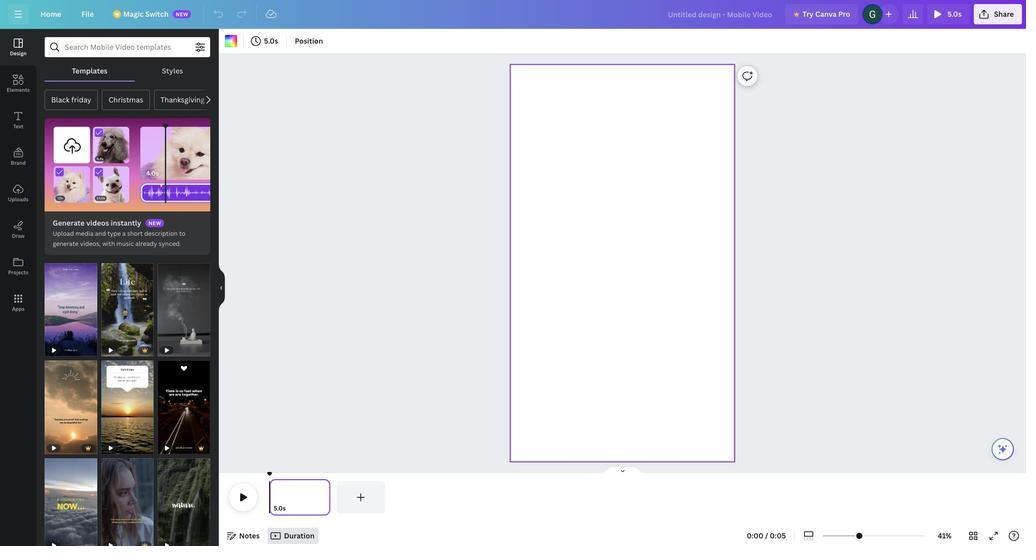 Task type: locate. For each thing, give the bounding box(es) containing it.
#ffffff image
[[225, 35, 237, 47]]

draw button
[[0, 211, 37, 248]]

description
[[144, 229, 178, 238]]

5.0s
[[948, 9, 962, 19], [264, 36, 278, 46], [274, 504, 286, 513]]

1 vertical spatial 5.0s
[[264, 36, 278, 46]]

0 vertical spatial 5.0s button
[[928, 4, 970, 24]]

try canva pro
[[803, 9, 851, 19]]

hide image
[[219, 263, 225, 312]]

0 vertical spatial 5.0s
[[948, 9, 962, 19]]

1 horizontal spatial new
[[176, 11, 188, 18]]

text button
[[0, 102, 37, 138]]

5.0s button inside main menu bar
[[928, 4, 970, 24]]

file button
[[73, 4, 102, 24]]

short
[[127, 229, 143, 238]]

try
[[803, 9, 814, 19]]

elements
[[7, 86, 30, 93]]

canva
[[816, 9, 837, 19]]

new right switch
[[176, 11, 188, 18]]

0:00 / 0:05
[[747, 531, 786, 540]]

0 horizontal spatial new
[[148, 220, 161, 227]]

templates button
[[45, 61, 135, 81]]

5.0s button right the #ffffff icon
[[248, 33, 282, 49]]

styles button
[[135, 61, 210, 81]]

green and brown simple mobile video tiktok story video group
[[101, 257, 154, 357]]

side panel tab list
[[0, 29, 37, 321]]

apps
[[12, 305, 25, 312]]

brand button
[[0, 138, 37, 175]]

new
[[176, 11, 188, 18], [148, 220, 161, 227]]

5.0s left share dropdown button
[[948, 9, 962, 19]]

0:00
[[747, 531, 764, 540]]

generate videos instantly
[[53, 218, 141, 228]]

magic switch
[[123, 9, 169, 19]]

try canva pro button
[[786, 4, 859, 24]]

with
[[102, 239, 115, 248]]

elements button
[[0, 65, 37, 102]]

trimming, start edge slider
[[270, 481, 279, 514]]

christmas
[[109, 95, 143, 104]]

1 vertical spatial new
[[148, 220, 161, 227]]

projects
[[8, 269, 28, 276]]

5.0s button
[[928, 4, 970, 24], [248, 33, 282, 49], [274, 503, 286, 514]]

templates
[[72, 66, 108, 76]]

brand
[[11, 159, 26, 166]]

new up 'description'
[[148, 220, 161, 227]]

magic
[[123, 9, 144, 19]]

Search Mobile Video templates search field
[[65, 38, 190, 57]]

position button
[[291, 33, 327, 49]]

instantly
[[111, 218, 141, 228]]

design button
[[0, 29, 37, 65]]

5.0s button left share dropdown button
[[928, 4, 970, 24]]

thanksgiving button
[[154, 90, 211, 110]]

/
[[766, 531, 769, 540]]

design
[[10, 50, 27, 57]]

projects button
[[0, 248, 37, 284]]

type
[[108, 229, 121, 238]]

Page title text field
[[290, 503, 294, 514]]

already
[[135, 239, 157, 248]]

gray and orange minimalist mobile video tiktok story video group
[[45, 355, 97, 454]]

5.0s left position
[[264, 36, 278, 46]]

2 vertical spatial 5.0s
[[274, 504, 286, 513]]

5.0s left page title 'text field'
[[274, 504, 286, 513]]

file
[[82, 9, 94, 19]]

grey simple inspirational quotes short video group
[[158, 257, 210, 357]]

5.0s button left page title 'text field'
[[274, 503, 286, 514]]

friday
[[71, 95, 91, 104]]

home link
[[32, 4, 69, 24]]

canva assistant image
[[997, 443, 1009, 455]]

1 vertical spatial 5.0s button
[[248, 33, 282, 49]]

0 vertical spatial new
[[176, 11, 188, 18]]

trimming, end edge slider
[[321, 481, 331, 514]]



Task type: describe. For each thing, give the bounding box(es) containing it.
switch
[[145, 9, 169, 19]]

share button
[[974, 4, 1023, 24]]

and
[[95, 229, 106, 238]]

home
[[41, 9, 61, 19]]

thanksgiving
[[161, 95, 205, 104]]

to
[[179, 229, 186, 238]]

synced.
[[159, 239, 181, 248]]

media
[[75, 229, 93, 238]]

share
[[995, 9, 1014, 19]]

videos,
[[80, 239, 101, 248]]

videos
[[86, 218, 109, 228]]

41%
[[938, 531, 952, 540]]

black friday
[[51, 95, 91, 104]]

christmas button
[[102, 90, 150, 110]]

uploads
[[8, 196, 28, 203]]

travel tiktok video in yellow vintage cinematica - dark style group
[[45, 452, 97, 546]]

upload media and type a short description to generate videos, with music already synced.
[[53, 229, 186, 248]]

styles
[[162, 66, 183, 76]]

draw
[[12, 232, 25, 239]]

5.0s inside main menu bar
[[948, 9, 962, 19]]

0:05
[[770, 531, 786, 540]]

position
[[295, 36, 323, 46]]

neutral dark dreamy moody romantic calm gen z subtitles inspiring life quote tiktok video group
[[101, 452, 154, 546]]

uploads button
[[0, 175, 37, 211]]

duration button
[[268, 528, 319, 544]]

text
[[13, 123, 23, 130]]

pro
[[839, 9, 851, 19]]

2 vertical spatial 5.0s button
[[274, 503, 286, 514]]

notes button
[[223, 528, 264, 544]]

black
[[51, 95, 70, 104]]

generate
[[53, 239, 79, 248]]

generate
[[53, 218, 85, 228]]

simple purple motivation short mobile video group
[[45, 257, 97, 357]]

notes
[[239, 531, 260, 540]]

magic video example usage image
[[45, 118, 210, 211]]

main menu bar
[[0, 0, 1027, 29]]

hide pages image
[[598, 466, 647, 474]]

black modern mobile video tiktok story video group
[[158, 355, 210, 454]]

duration
[[284, 531, 315, 540]]

upload
[[53, 229, 74, 238]]

41% button
[[929, 528, 962, 544]]

orange minimalist nature sunset reminder tiktok video group
[[101, 355, 154, 454]]

new inside main menu bar
[[176, 11, 188, 18]]

a
[[122, 229, 126, 238]]

Design title text field
[[660, 4, 782, 24]]

black friday button
[[45, 90, 98, 110]]

minimalist nature tiktok video group
[[158, 452, 210, 546]]

music
[[117, 239, 134, 248]]

apps button
[[0, 284, 37, 321]]



Task type: vqa. For each thing, say whether or not it's contained in the screenshot.
canva
yes



